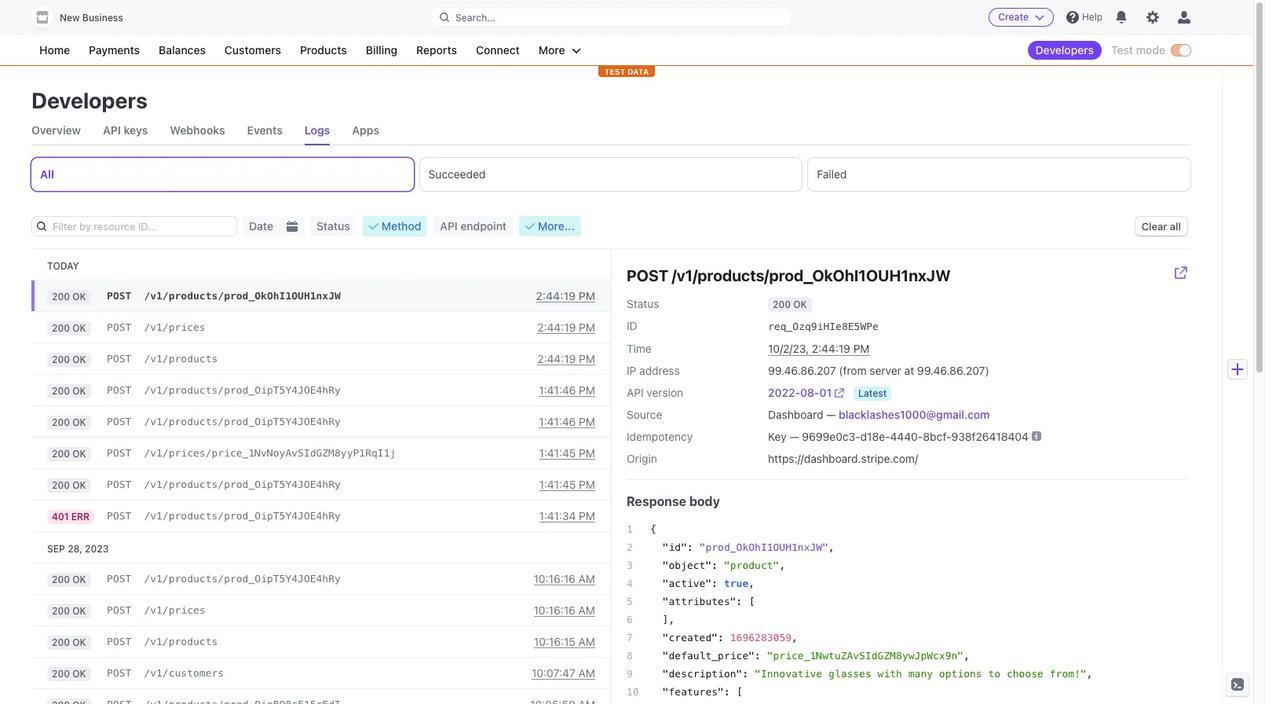 Task type: describe. For each thing, give the bounding box(es) containing it.
api for api endpoint
[[440, 219, 458, 233]]

2:44:19 pm button for /v1/products/prod_okohi1ouh1nxjw
[[536, 289, 596, 303]]

sep
[[47, 543, 65, 554]]

— for dashboard
[[827, 408, 836, 421]]

99.46.86.207)
[[918, 364, 990, 377]]

from!"
[[1050, 668, 1087, 680]]

balances
[[159, 43, 206, 57]]

200 ok for first 1:41:46 pm button
[[52, 385, 86, 396]]

200 ok for 1:41:45 pm button related to /v1/prices/price_1nvnoyavsidgzm8yyp1rqi1j
[[52, 448, 86, 459]]

9699e0c3-
[[803, 430, 861, 443]]

succeeded button
[[420, 158, 803, 191]]

dashboard — blacklashes1000@gmail.com
[[769, 408, 990, 421]]

10:16:15
[[534, 635, 576, 648]]

2:44:19 for /v1/prices
[[538, 321, 576, 334]]

billing
[[366, 43, 398, 57]]

create
[[999, 11, 1029, 23]]

server
[[870, 364, 902, 377]]

status button
[[310, 216, 357, 237]]

true
[[724, 578, 749, 589]]

api endpoint
[[440, 219, 507, 233]]

response body
[[627, 494, 720, 508]]

"id"
[[663, 541, 688, 553]]

/v1/products for 2:44:19 pm
[[144, 353, 218, 365]]

events
[[247, 123, 283, 137]]

business
[[82, 12, 123, 24]]

10:16:16 am button for /v1/prices
[[534, 604, 596, 618]]

10/2/23, 2:44:19 pm button
[[769, 341, 870, 357]]

200 ok for 2:44:19 pm button associated with /v1/products/prod_okohi1ouh1nxjw
[[52, 290, 86, 302]]

"features"
[[663, 686, 724, 698]]

99.46.86.207 (from server at 99.46.86.207)
[[769, 364, 990, 377]]

2 1:41:46 pm button from the top
[[539, 415, 596, 429]]

api for api version
[[627, 386, 644, 399]]

am for /v1/products
[[579, 635, 596, 648]]

1 horizontal spatial status
[[627, 297, 660, 310]]

new business button
[[31, 6, 139, 28]]

more button
[[531, 41, 589, 60]]

2:44:19 for /v1/products
[[538, 352, 576, 365]]

mode
[[1137, 43, 1166, 57]]

data
[[628, 67, 649, 76]]

sep 28, 2023
[[47, 543, 109, 554]]

failed
[[818, 167, 847, 181]]

keys
[[124, 123, 148, 137]]

"product"
[[724, 559, 780, 571]]

today
[[47, 260, 79, 271]]

"description"
[[663, 668, 743, 680]]

pm for 1:41:45 pm button related to /v1/products/prod_oipt5y4joe4hry
[[579, 478, 596, 491]]

method
[[382, 219, 422, 233]]

payments
[[89, 43, 140, 57]]

2 /v1/products/prod_oipt5y4joe4hry from the top
[[144, 416, 341, 427]]

api for api keys
[[103, 123, 121, 137]]

reports
[[417, 43, 457, 57]]

{ "id" : "prod_okohi1ouh1nxjw" , "object" : "product" , "active" : true , "attributes" : [ ] , "created" : 1696283059 , "default_price" : "price_1nwtuzavsidgzm8ywjpwcx9n" , "description" : "innovative glasses with many options to choose from!" , "features" : [
[[651, 523, 1093, 698]]

"attributes"
[[663, 596, 737, 607]]

"prod_okohi1ouh1nxjw" link
[[700, 541, 829, 553]]

5 /v1/products/prod_oipt5y4joe4hry from the top
[[144, 573, 341, 585]]

"innovative
[[755, 668, 823, 680]]

/v1/customers
[[144, 667, 224, 679]]

overview link
[[31, 116, 81, 145]]

10/2/23, 2:44:19 pm
[[769, 342, 870, 355]]

01
[[820, 386, 832, 399]]

events link
[[247, 116, 283, 145]]

/v1/prices for 2:44:19
[[144, 321, 206, 333]]

all
[[1171, 220, 1182, 233]]

Resource ID search field
[[46, 217, 237, 236]]

clear all button
[[1136, 217, 1188, 236]]

/v1/prices/price_1nvnoyavsidgzm8yyp1rqi1j
[[144, 447, 396, 459]]

1 1:41:46 from the top
[[539, 383, 576, 397]]

"prod_okohi1ouh1nxjw"
[[700, 541, 829, 553]]

/v1/prices for 10:16:16
[[144, 604, 206, 616]]

err
[[71, 510, 90, 522]]

response
[[627, 494, 687, 508]]

1 1:41:46 pm from the top
[[539, 383, 596, 397]]

more...
[[538, 219, 575, 233]]

body
[[690, 494, 720, 508]]

pm for 2:44:19 pm button associated with /v1/products/prod_okohi1ouh1nxjw
[[579, 289, 596, 303]]

blacklashes1000@gmail.com
[[839, 408, 990, 421]]

method button
[[363, 216, 428, 237]]

10:07:47 am button
[[532, 666, 596, 681]]

logs link
[[305, 116, 330, 145]]

2022-
[[769, 386, 801, 399]]

new
[[60, 12, 80, 24]]

200 ok for 2:44:19 pm button associated with /v1/prices
[[52, 322, 86, 334]]

test mode
[[1112, 43, 1166, 57]]

/v1/products for 10:16:15 am
[[144, 636, 218, 648]]

products link
[[292, 41, 355, 60]]

am for /v1/products/prod_oipt5y4joe4hry
[[579, 572, 596, 585]]

all button
[[31, 158, 414, 191]]

1:41:45 for /v1/products/prod_oipt5y4joe4hry
[[540, 478, 576, 491]]

2:44:19 pm button for /v1/prices
[[538, 321, 596, 335]]

balances link
[[151, 41, 214, 60]]

status tab list
[[31, 158, 1191, 191]]

3 /v1/products/prod_oipt5y4joe4hry from the top
[[144, 479, 341, 490]]

date button
[[243, 216, 280, 237]]

"price_1nwtuzavsidgzm8ywjpwcx9n"
[[768, 650, 964, 662]]

Search… search field
[[431, 7, 792, 27]]

products
[[300, 43, 347, 57]]

test
[[1112, 43, 1134, 57]]

938f26418404
[[952, 430, 1029, 443]]

2022-08-01 link
[[769, 385, 845, 401]]

0 vertical spatial /v1/products/prod_okohi1ouh1nxjw
[[672, 266, 951, 284]]

idempotency
[[627, 430, 693, 443]]

more
[[539, 43, 566, 57]]

test data
[[605, 67, 649, 76]]

99.46.86.207
[[769, 364, 837, 377]]

with
[[878, 668, 903, 680]]

1 horizontal spatial developers
[[1036, 43, 1095, 57]]

1 /v1/products/prod_oipt5y4joe4hry from the top
[[144, 384, 341, 396]]

200 ok for "10:16:15 am" button
[[52, 636, 86, 648]]

source
[[627, 408, 663, 421]]

https://dashboard.stripe.com/
[[769, 452, 919, 465]]

connect link
[[468, 41, 528, 60]]

1:41:34
[[539, 509, 576, 523]]

payments link
[[81, 41, 148, 60]]



Task type: locate. For each thing, give the bounding box(es) containing it.
blacklashes1000@gmail.com link
[[839, 408, 990, 421]]

1 10:16:16 from the top
[[534, 572, 576, 585]]

200 ok
[[52, 290, 86, 302], [773, 299, 808, 310], [52, 322, 86, 334], [52, 353, 86, 365], [52, 385, 86, 396], [52, 416, 86, 428], [52, 448, 86, 459], [52, 479, 86, 491], [52, 573, 86, 585], [52, 605, 86, 616], [52, 636, 86, 648], [52, 668, 86, 679]]

[ down true
[[749, 596, 755, 607]]

2:44:19 inside "10/2/23, 2:44:19 pm" button
[[812, 342, 851, 355]]

home link
[[31, 41, 78, 60]]

1 vertical spatial 10:16:16
[[534, 604, 576, 617]]

2 vertical spatial 2:44:19 pm button
[[538, 352, 596, 366]]

08-
[[801, 386, 820, 399]]

latest
[[859, 387, 887, 399]]

1:41:34 pm
[[539, 509, 596, 523]]

2 10:16:16 from the top
[[534, 604, 576, 617]]

4 am from the top
[[579, 666, 596, 680]]

10:16:16 for /v1/prices
[[534, 604, 576, 617]]

— up 9699e0c3-
[[827, 408, 836, 421]]

1 vertical spatial 1:41:45 pm button
[[540, 478, 596, 492]]

pm for 1:41:45 pm button related to /v1/prices/price_1nvnoyavsidgzm8yyp1rqi1j
[[579, 446, 596, 460]]

status up id
[[627, 297, 660, 310]]

1:41:45 pm button for /v1/prices/price_1nvnoyavsidgzm8yyp1rqi1j
[[540, 446, 596, 460]]

api left endpoint
[[440, 219, 458, 233]]

0 vertical spatial 10:16:16 am
[[534, 572, 596, 585]]

0 vertical spatial 1:41:45 pm
[[540, 446, 596, 460]]

2 1:41:45 pm from the top
[[540, 478, 596, 491]]

more... button
[[520, 216, 581, 237]]

api keys link
[[103, 116, 148, 145]]

— for key
[[790, 430, 800, 443]]

1 vertical spatial 10:16:16 am button
[[534, 604, 596, 618]]

1 vertical spatial 1:41:46
[[539, 415, 576, 428]]

help button
[[1061, 5, 1110, 30]]

help
[[1083, 11, 1103, 23]]

0 horizontal spatial [
[[737, 686, 743, 698]]

pm inside "button"
[[579, 509, 596, 523]]

1 10:16:16 am from the top
[[534, 572, 596, 585]]

2 /v1/prices from the top
[[144, 604, 206, 616]]

1:41:45 pm
[[540, 446, 596, 460], [540, 478, 596, 491]]

0 horizontal spatial —
[[790, 430, 800, 443]]

1 vertical spatial /v1/prices
[[144, 604, 206, 616]]

10:16:16 am down '1:41:34 pm' "button"
[[534, 572, 596, 585]]

2:44:19 left id
[[538, 321, 576, 334]]

/v1/products/prod_okohi1ouh1nxjw up req_ozq9ihie8e5wpe
[[672, 266, 951, 284]]

1:41:46
[[539, 383, 576, 397], [539, 415, 576, 428]]

200 ok for 2:44:19 pm button corresponding to /v1/products
[[52, 353, 86, 365]]

4 /v1/products/prod_oipt5y4joe4hry from the top
[[144, 510, 341, 522]]

—
[[827, 408, 836, 421], [790, 430, 800, 443]]

failed button
[[809, 158, 1191, 191]]

am for /v1/prices
[[579, 604, 596, 617]]

1696283059
[[731, 632, 792, 644]]

2 1:41:45 pm button from the top
[[540, 478, 596, 492]]

{
[[651, 523, 657, 535]]

0 horizontal spatial status
[[317, 219, 350, 233]]

10:16:16 for /v1/products/prod_oipt5y4joe4hry
[[534, 572, 576, 585]]

overview
[[31, 123, 81, 137]]

pm for 2:44:19 pm button corresponding to /v1/products
[[579, 352, 596, 365]]

2022-08-01
[[769, 386, 832, 399]]

status left method button
[[317, 219, 350, 233]]

api endpoint button
[[434, 216, 513, 237]]

create button
[[990, 8, 1054, 27]]

0 vertical spatial 1:41:46 pm
[[539, 383, 596, 397]]

status
[[317, 219, 350, 233], [627, 297, 660, 310]]

1 horizontal spatial [
[[749, 596, 755, 607]]

am right 10:07:47
[[579, 666, 596, 680]]

1 vertical spatial —
[[790, 430, 800, 443]]

origin
[[627, 452, 658, 465]]

1 vertical spatial 2:44:19 pm
[[538, 321, 596, 334]]

10:16:16 am button
[[534, 572, 596, 586], [534, 604, 596, 618]]

0 horizontal spatial /v1/products/prod_okohi1ouh1nxjw
[[144, 290, 341, 302]]

time
[[627, 342, 652, 355]]

1 vertical spatial 1:41:46 pm
[[539, 415, 596, 428]]

1 horizontal spatial —
[[827, 408, 836, 421]]

200 ok for 1st 1:41:46 pm button from the bottom of the page
[[52, 416, 86, 428]]

home
[[39, 43, 70, 57]]

1 vertical spatial [
[[737, 686, 743, 698]]

1 /v1/prices from the top
[[144, 321, 206, 333]]

2:44:19 pm for /v1/products/prod_okohi1ouh1nxjw
[[536, 289, 596, 303]]

1 1:41:46 pm button from the top
[[539, 383, 596, 398]]

am for /v1/customers
[[579, 666, 596, 680]]

28,
[[68, 543, 82, 554]]

2:44:19 left ip
[[538, 352, 576, 365]]

401 err
[[52, 510, 90, 522]]

10:16:16 am button for /v1/products/prod_oipt5y4joe4hry
[[534, 572, 596, 586]]

2 am from the top
[[579, 604, 596, 617]]

key — 9699e0c3-d18e-4440-8bcf-938f26418404
[[769, 430, 1029, 443]]

10:07:47
[[532, 666, 576, 680]]

am up 10:16:15 am
[[579, 604, 596, 617]]

0 vertical spatial 2:44:19 pm
[[536, 289, 596, 303]]

tab list containing overview
[[31, 116, 1191, 145]]

1 vertical spatial status
[[627, 297, 660, 310]]

apps link
[[352, 116, 380, 145]]

am inside "button"
[[579, 666, 596, 680]]

:
[[688, 541, 694, 553], [712, 559, 718, 571], [712, 578, 718, 589], [737, 596, 743, 607], [718, 632, 724, 644], [755, 650, 761, 662], [743, 668, 749, 680], [724, 686, 731, 698]]

dashboard
[[769, 408, 824, 421]]

1 1:41:45 pm button from the top
[[540, 446, 596, 460]]

1:41:45 pm button for /v1/products/prod_oipt5y4joe4hry
[[540, 478, 596, 492]]

am right the 10:16:15
[[579, 635, 596, 648]]

1:41:45 pm for /v1/prices/price_1nvnoyavsidgzm8yyp1rqi1j
[[540, 446, 596, 460]]

— right key
[[790, 430, 800, 443]]

3 am from the top
[[579, 635, 596, 648]]

[ down "description"
[[737, 686, 743, 698]]

2 10:16:16 am from the top
[[534, 604, 596, 617]]

2 horizontal spatial api
[[627, 386, 644, 399]]

0 vertical spatial —
[[827, 408, 836, 421]]

10:16:16 am for /v1/prices
[[534, 604, 596, 617]]

pm for 2:44:19 pm button associated with /v1/prices
[[579, 321, 596, 334]]

2:44:19 pm
[[536, 289, 596, 303], [538, 321, 596, 334], [538, 352, 596, 365]]

0 vertical spatial 1:41:45 pm button
[[540, 446, 596, 460]]

status inside button
[[317, 219, 350, 233]]

tab list
[[31, 116, 1191, 145]]

ip
[[627, 364, 637, 377]]

1 vertical spatial 1:41:45 pm
[[540, 478, 596, 491]]

2:44:19 pm button left id
[[538, 321, 596, 335]]

ok
[[73, 290, 86, 302], [794, 299, 808, 310], [73, 322, 86, 334], [73, 353, 86, 365], [73, 385, 86, 396], [73, 416, 86, 428], [73, 448, 86, 459], [73, 479, 86, 491], [73, 573, 86, 585], [73, 605, 86, 616], [73, 636, 86, 648], [73, 668, 86, 679]]

1 vertical spatial /v1/products/prod_okohi1ouh1nxjw
[[144, 290, 341, 302]]

2:44:19 down more... button
[[536, 289, 576, 303]]

developers up 'overview'
[[31, 87, 148, 113]]

api keys
[[103, 123, 148, 137]]

date
[[249, 219, 273, 233]]

0 vertical spatial 10:16:16
[[534, 572, 576, 585]]

/v1/products/prod_okohi1ouh1nxjw down date button
[[144, 290, 341, 302]]

2 vertical spatial api
[[627, 386, 644, 399]]

2:44:19 for /v1/products/prod_okohi1ouh1nxjw
[[536, 289, 576, 303]]

2 1:41:46 pm from the top
[[539, 415, 596, 428]]

apps
[[352, 123, 380, 137]]

key
[[769, 430, 787, 443]]

1 vertical spatial 10:16:16 am
[[534, 604, 596, 617]]

2:44:19 pm button for /v1/products
[[538, 352, 596, 366]]

all
[[40, 167, 54, 181]]

1 vertical spatial developers
[[31, 87, 148, 113]]

0 vertical spatial 1:41:45
[[540, 446, 576, 460]]

"active"
[[663, 578, 712, 589]]

10:16:16 am for /v1/products/prod_oipt5y4joe4hry
[[534, 572, 596, 585]]

1:41:45
[[540, 446, 576, 460], [540, 478, 576, 491]]

reports link
[[409, 41, 465, 60]]

api left keys
[[103, 123, 121, 137]]

developers down help button
[[1036, 43, 1095, 57]]

api
[[103, 123, 121, 137], [440, 219, 458, 233], [627, 386, 644, 399]]

2 vertical spatial 2:44:19 pm
[[538, 352, 596, 365]]

clear all
[[1142, 220, 1182, 233]]

address
[[640, 364, 680, 377]]

1 vertical spatial /v1/products
[[144, 636, 218, 648]]

1 vertical spatial 1:41:46 pm button
[[539, 415, 596, 429]]

1:41:45 for /v1/prices/price_1nvnoyavsidgzm8yyp1rqi1j
[[540, 446, 576, 460]]

0 vertical spatial 2:44:19 pm button
[[536, 289, 596, 303]]

options
[[940, 668, 983, 680]]

2:44:19 pm for /v1/prices
[[538, 321, 596, 334]]

api inside button
[[440, 219, 458, 233]]

test
[[605, 67, 626, 76]]

0 vertical spatial 1:41:46
[[539, 383, 576, 397]]

1 1:41:45 pm from the top
[[540, 446, 596, 460]]

2 1:41:45 from the top
[[540, 478, 576, 491]]

am down '1:41:34 pm' "button"
[[579, 572, 596, 585]]

endpoint
[[461, 219, 507, 233]]

0 vertical spatial /v1/prices
[[144, 321, 206, 333]]

200 ok for 1:41:45 pm button related to /v1/products/prod_oipt5y4joe4hry
[[52, 479, 86, 491]]

2 10:16:16 am button from the top
[[534, 604, 596, 618]]

0 vertical spatial 1:41:46 pm button
[[539, 383, 596, 398]]

clear
[[1142, 220, 1168, 233]]

many
[[909, 668, 934, 680]]

logs
[[305, 123, 330, 137]]

2:44:19 pm left ip
[[538, 352, 596, 365]]

2:44:19 pm down more...
[[536, 289, 596, 303]]

1 10:16:16 am button from the top
[[534, 572, 596, 586]]

2:44:19 pm for /v1/products
[[538, 352, 596, 365]]

post /v1/products/prod_okohi1ouh1nxjw
[[627, 266, 951, 284]]

to
[[989, 668, 1001, 680]]

customers link
[[217, 41, 289, 60]]

developers
[[1036, 43, 1095, 57], [31, 87, 148, 113]]

0 vertical spatial developers
[[1036, 43, 1095, 57]]

0 vertical spatial status
[[317, 219, 350, 233]]

2:44:19 down req_ozq9ihie8e5wpe
[[812, 342, 851, 355]]

2:44:19 pm left id
[[538, 321, 596, 334]]

pm
[[579, 289, 596, 303], [579, 321, 596, 334], [854, 342, 870, 355], [579, 352, 596, 365], [579, 383, 596, 397], [579, 415, 596, 428], [579, 446, 596, 460], [579, 478, 596, 491], [579, 509, 596, 523]]

0 vertical spatial /v1/products
[[144, 353, 218, 365]]

succeeded
[[429, 167, 486, 181]]

0 vertical spatial [
[[749, 596, 755, 607]]

10:16:16 am up 10:16:15 am
[[534, 604, 596, 617]]

api down ip
[[627, 386, 644, 399]]

]
[[663, 614, 669, 626]]

at
[[905, 364, 915, 377]]

0 horizontal spatial api
[[103, 123, 121, 137]]

glasses
[[829, 668, 872, 680]]

1 am from the top
[[579, 572, 596, 585]]

billing link
[[358, 41, 406, 60]]

connect
[[476, 43, 520, 57]]

webhooks
[[170, 123, 225, 137]]

1 vertical spatial api
[[440, 219, 458, 233]]

0 vertical spatial 10:16:16 am button
[[534, 572, 596, 586]]

1 horizontal spatial /v1/products/prod_okohi1ouh1nxjw
[[672, 266, 951, 284]]

Search… text field
[[431, 7, 792, 27]]

200
[[52, 290, 70, 302], [773, 299, 791, 310], [52, 322, 70, 334], [52, 353, 70, 365], [52, 385, 70, 396], [52, 416, 70, 428], [52, 448, 70, 459], [52, 479, 70, 491], [52, 573, 70, 585], [52, 605, 70, 616], [52, 636, 70, 648], [52, 668, 70, 679]]

200 ok for 10:07:47 am "button"
[[52, 668, 86, 679]]

customers
[[225, 43, 281, 57]]

1 horizontal spatial api
[[440, 219, 458, 233]]

0 horizontal spatial developers
[[31, 87, 148, 113]]

1:41:45 pm for /v1/products/prod_oipt5y4joe4hry
[[540, 478, 596, 491]]

pm for '1:41:34 pm' "button"
[[579, 509, 596, 523]]

2 /v1/products from the top
[[144, 636, 218, 648]]

2 1:41:46 from the top
[[539, 415, 576, 428]]

1 vertical spatial 1:41:45
[[540, 478, 576, 491]]

0 vertical spatial api
[[103, 123, 121, 137]]

2:44:19 pm button left ip
[[538, 352, 596, 366]]

1 /v1/products from the top
[[144, 353, 218, 365]]

1 vertical spatial 2:44:19 pm button
[[538, 321, 596, 335]]

"default_price"
[[663, 650, 755, 662]]

choose
[[1007, 668, 1044, 680]]

1 1:41:45 from the top
[[540, 446, 576, 460]]

2:44:19 pm button down more...
[[536, 289, 596, 303]]



Task type: vqa. For each thing, say whether or not it's contained in the screenshot.
17,
no



